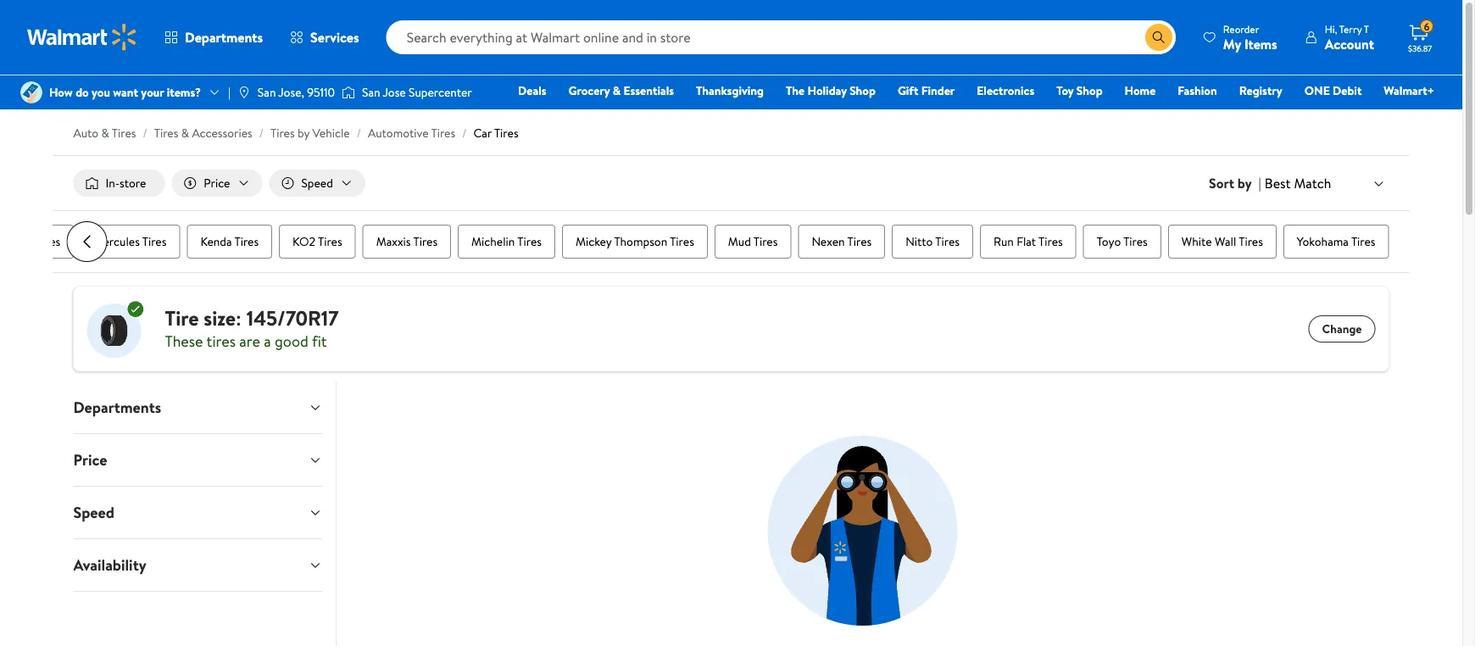 Task type: vqa. For each thing, say whether or not it's contained in the screenshot.
"legal information" image
no



Task type: describe. For each thing, give the bounding box(es) containing it.
san jose supercenter
[[362, 84, 472, 100]]

car
[[474, 125, 492, 141]]

hi,
[[1325, 22, 1338, 36]]

in-store button
[[73, 170, 165, 197]]

toy shop link
[[1049, 81, 1111, 100]]

tires inside nitto tires link
[[936, 233, 960, 250]]

the
[[786, 82, 805, 99]]

gift finder
[[898, 82, 955, 99]]

michelin tires link
[[458, 225, 555, 259]]

| inside 'sort and filter section' element
[[1259, 174, 1262, 193]]

departments tab
[[60, 382, 336, 433]]

kenda tires
[[200, 233, 259, 250]]

registry
[[1240, 82, 1283, 99]]

tires down the "your"
[[154, 125, 178, 141]]

thanksgiving
[[696, 82, 764, 99]]

tires inside maxxis tires link
[[413, 233, 438, 250]]

electronics
[[977, 82, 1035, 99]]

my
[[1224, 34, 1242, 53]]

supercenter
[[409, 84, 472, 100]]

change
[[1323, 321, 1362, 337]]

best match button
[[1262, 172, 1390, 194]]

vehicle
[[313, 125, 350, 141]]

fit
[[312, 330, 327, 352]]

departments inside departments tab
[[73, 397, 161, 418]]

yokohama tires
[[1297, 233, 1376, 250]]

Walmart Site-Wide search field
[[386, 20, 1176, 54]]

0 vertical spatial departments button
[[151, 17, 277, 58]]

run flat tires link
[[980, 225, 1077, 259]]

gift
[[898, 82, 919, 99]]

debit
[[1333, 82, 1362, 99]]

availability tab
[[60, 539, 336, 591]]

electronics link
[[970, 81, 1042, 100]]

tires inside the mickey thompson tires link
[[670, 233, 694, 250]]

jose
[[383, 84, 406, 100]]

nitto tires link
[[892, 225, 974, 259]]

how do you want your items?
[[49, 84, 201, 100]]

essentials
[[624, 82, 674, 99]]

grocery & essentials link
[[561, 81, 682, 100]]

mickey thompson tires
[[576, 233, 694, 250]]

kenda
[[200, 233, 232, 250]]

services
[[310, 28, 359, 47]]

6
[[1425, 19, 1430, 34]]

thanksgiving link
[[689, 81, 772, 100]]

mickey thompson tires link
[[562, 225, 708, 259]]

& for essentials
[[613, 82, 621, 99]]

sort by |
[[1209, 174, 1262, 193]]

0 horizontal spatial |
[[228, 84, 231, 100]]

nitto
[[906, 233, 933, 250]]

tires & accessories link
[[154, 125, 252, 141]]

2 / from the left
[[259, 125, 264, 141]]

tires
[[207, 330, 236, 352]]

how
[[49, 84, 73, 100]]

automotive
[[368, 125, 429, 141]]

tires inside ko2 tires link
[[318, 233, 342, 250]]

speed inside 'sort and filter section' element
[[301, 175, 333, 191]]

michelin tires
[[472, 233, 542, 250]]

1 vertical spatial departments button
[[60, 382, 336, 433]]

auto
[[73, 125, 99, 141]]

 image for how do you want your items?
[[20, 81, 42, 103]]

walmart image
[[27, 24, 137, 51]]

run flat tires
[[994, 233, 1063, 250]]

toy shop
[[1057, 82, 1103, 99]]

the holiday shop link
[[779, 81, 884, 100]]

tires inside run flat tires link
[[1039, 233, 1063, 250]]

maxxis
[[376, 233, 411, 250]]

wall
[[1215, 233, 1237, 250]]

yokohama tires link
[[1284, 225, 1390, 259]]

tires inside kenda tires link
[[234, 233, 259, 250]]

sort
[[1209, 174, 1235, 193]]

tires left car
[[431, 125, 456, 141]]

good
[[275, 330, 309, 352]]

tires inside nexen tires link
[[848, 233, 872, 250]]

hi, terry t account
[[1325, 22, 1375, 53]]

your
[[141, 84, 164, 100]]

ko2 tires
[[293, 233, 342, 250]]

tire
[[165, 304, 199, 333]]

hercules
[[94, 233, 140, 250]]

tire size: 145/70r17 these tires are a good fit
[[165, 304, 339, 352]]

1 / from the left
[[143, 125, 147, 141]]

4 / from the left
[[462, 125, 467, 141]]

one debit link
[[1297, 81, 1370, 100]]

1 vertical spatial price button
[[60, 434, 336, 486]]

white wall tires link
[[1168, 225, 1277, 259]]

home
[[1125, 82, 1156, 99]]

tires down jose, on the top of page
[[271, 125, 295, 141]]

tires right auto
[[112, 125, 136, 141]]

mickey
[[576, 233, 612, 250]]

jose,
[[278, 84, 304, 100]]

want
[[113, 84, 138, 100]]

the holiday shop
[[786, 82, 876, 99]]

you
[[92, 84, 110, 100]]

price inside tab
[[73, 450, 107, 471]]

deals
[[518, 82, 547, 99]]

toyo tires link
[[1084, 225, 1162, 259]]

car tires link
[[474, 125, 519, 141]]



Task type: locate. For each thing, give the bounding box(es) containing it.
speed button
[[269, 170, 365, 197], [60, 487, 336, 539]]

one
[[1305, 82, 1330, 99]]

by inside 'sort and filter section' element
[[1238, 174, 1252, 193]]

price button
[[172, 170, 262, 197], [60, 434, 336, 486]]

0 vertical spatial |
[[228, 84, 231, 100]]

departments button
[[151, 17, 277, 58], [60, 382, 336, 433]]

price tab
[[60, 434, 336, 486]]

mud tires link
[[715, 225, 792, 259]]

san for san jose supercenter
[[362, 84, 380, 100]]

fashion
[[1178, 82, 1218, 99]]

/ right vehicle
[[357, 125, 361, 141]]

0 vertical spatial speed
[[301, 175, 333, 191]]

shop inside the holiday shop "link"
[[850, 82, 876, 99]]

 image for san jose supercenter
[[342, 84, 355, 101]]

1 vertical spatial departments
[[73, 397, 161, 418]]

/
[[143, 125, 147, 141], [259, 125, 264, 141], [357, 125, 361, 141], [462, 125, 467, 141]]

price inside 'sort and filter section' element
[[204, 175, 230, 191]]

/ right auto & tires link
[[143, 125, 147, 141]]

1 horizontal spatial |
[[1259, 174, 1262, 193]]

services button
[[277, 17, 373, 58]]

san for san jose, 95110
[[258, 84, 276, 100]]

nexen tires link
[[798, 225, 886, 259]]

auto & tires link
[[73, 125, 136, 141]]

departments button up price tab
[[60, 382, 336, 433]]

walmart+ link
[[1377, 81, 1443, 100]]

tires by vehicle link
[[271, 125, 350, 141]]

departments button up items?
[[151, 17, 277, 58]]

tires right ko2
[[318, 233, 342, 250]]

0 horizontal spatial by
[[298, 125, 310, 141]]

items
[[1245, 34, 1278, 53]]

tires inside white wall tires link
[[1239, 233, 1264, 250]]

tires inside yokohama tires link
[[1352, 233, 1376, 250]]

2 horizontal spatial  image
[[342, 84, 355, 101]]

1 san from the left
[[258, 84, 276, 100]]

terry
[[1340, 22, 1362, 36]]

run
[[994, 233, 1014, 250]]

fashion link
[[1171, 81, 1225, 100]]

nitto tires
[[906, 233, 960, 250]]

tires right maxxis
[[413, 233, 438, 250]]

1 horizontal spatial speed
[[301, 175, 333, 191]]

Search search field
[[386, 20, 1176, 54]]

hercules tires
[[94, 233, 167, 250]]

95110
[[307, 84, 335, 100]]

size:
[[204, 304, 242, 333]]

 image
[[20, 81, 42, 103], [342, 84, 355, 101], [237, 86, 251, 99]]

0 vertical spatial departments
[[185, 28, 263, 47]]

availability
[[73, 555, 146, 576]]

1 vertical spatial speed button
[[60, 487, 336, 539]]

2 shop from the left
[[1077, 82, 1103, 99]]

by left vehicle
[[298, 125, 310, 141]]

& left accessories
[[181, 125, 189, 141]]

0 horizontal spatial san
[[258, 84, 276, 100]]

speed down tires by vehicle link
[[301, 175, 333, 191]]

0 vertical spatial price button
[[172, 170, 262, 197]]

michelin
[[472, 233, 515, 250]]

tires inside michelin tires 'link'
[[518, 233, 542, 250]]

shop inside 'toy shop' link
[[1077, 82, 1103, 99]]

t
[[1364, 22, 1370, 36]]

price button up the speed tab
[[60, 434, 336, 486]]

home link
[[1117, 81, 1164, 100]]

tires right mud
[[754, 233, 778, 250]]

maxxis tires link
[[363, 225, 451, 259]]

1 horizontal spatial shop
[[1077, 82, 1103, 99]]

1 shop from the left
[[850, 82, 876, 99]]

1 horizontal spatial departments
[[185, 28, 263, 47]]

& right grocery
[[613, 82, 621, 99]]

1 vertical spatial price
[[73, 450, 107, 471]]

previous slide for chipmodule list image
[[67, 221, 107, 262]]

yokohama
[[1297, 233, 1349, 250]]

items?
[[167, 84, 201, 100]]

tires right kenda
[[234, 233, 259, 250]]

match
[[1295, 174, 1332, 192]]

& right auto
[[101, 125, 109, 141]]

shop right holiday
[[850, 82, 876, 99]]

walmart+
[[1384, 82, 1435, 99]]

speed button inside 'sort and filter section' element
[[269, 170, 365, 197]]

tires right wall at the right of the page
[[1239, 233, 1264, 250]]

price button down accessories
[[172, 170, 262, 197]]

toy
[[1057, 82, 1074, 99]]

1 vertical spatial |
[[1259, 174, 1262, 193]]

| left best
[[1259, 174, 1262, 193]]

speed button up availability tab
[[60, 487, 336, 539]]

 image right 95110
[[342, 84, 355, 101]]

accessories
[[192, 125, 252, 141]]

kenda tires link
[[187, 225, 272, 259]]

2 horizontal spatial &
[[613, 82, 621, 99]]

& for tires
[[101, 125, 109, 141]]

1 vertical spatial speed
[[73, 502, 114, 523]]

 image for san jose, 95110
[[237, 86, 251, 99]]

0 horizontal spatial speed
[[73, 502, 114, 523]]

speed tab
[[60, 487, 336, 539]]

white wall tires
[[1182, 233, 1264, 250]]

thompson
[[614, 233, 668, 250]]

0 horizontal spatial departments
[[73, 397, 161, 418]]

nexen
[[812, 233, 845, 250]]

tires right hercules
[[142, 233, 167, 250]]

toyo tires
[[1097, 233, 1148, 250]]

1 horizontal spatial price
[[204, 175, 230, 191]]

0 horizontal spatial  image
[[20, 81, 42, 103]]

1 horizontal spatial &
[[181, 125, 189, 141]]

tires right nexen at the top of page
[[848, 233, 872, 250]]

tires inside hercules tires link
[[142, 233, 167, 250]]

tires right car
[[494, 125, 519, 141]]

tires right the nitto at right top
[[936, 233, 960, 250]]

a
[[264, 330, 271, 352]]

ko2 tires link
[[279, 225, 356, 259]]

nexen tires
[[812, 233, 872, 250]]

sort and filter section element
[[53, 156, 1410, 210]]

speed button down tires by vehicle link
[[269, 170, 365, 197]]

tires inside "mud tires" link
[[754, 233, 778, 250]]

grocery & essentials
[[569, 82, 674, 99]]

price
[[204, 175, 230, 191], [73, 450, 107, 471]]

are
[[239, 330, 260, 352]]

3 / from the left
[[357, 125, 361, 141]]

1 horizontal spatial  image
[[237, 86, 251, 99]]

change button
[[1309, 316, 1376, 343]]

san left jose, on the top of page
[[258, 84, 276, 100]]

availability button
[[60, 539, 336, 591]]

/ left car
[[462, 125, 467, 141]]

0 vertical spatial speed button
[[269, 170, 365, 197]]

san
[[258, 84, 276, 100], [362, 84, 380, 100]]

reorder
[[1224, 22, 1260, 36]]

tires right michelin
[[518, 233, 542, 250]]

speed up "availability"
[[73, 502, 114, 523]]

by right sort at the top right of page
[[1238, 174, 1252, 193]]

flat
[[1017, 233, 1036, 250]]

tires right toyo
[[1124, 233, 1148, 250]]

mud
[[728, 233, 751, 250]]

tires right yokohama
[[1352, 233, 1376, 250]]

0 horizontal spatial price
[[73, 450, 107, 471]]

0 horizontal spatial shop
[[850, 82, 876, 99]]

0 horizontal spatial &
[[101, 125, 109, 141]]

finder
[[922, 82, 955, 99]]

deals link
[[511, 81, 554, 100]]

 image up accessories
[[237, 86, 251, 99]]

1 horizontal spatial by
[[1238, 174, 1252, 193]]

speed inside tab
[[73, 502, 114, 523]]

registry link
[[1232, 81, 1291, 100]]

do
[[76, 84, 89, 100]]

auto & tires / tires & accessories / tires by vehicle / automotive tires / car tires
[[73, 125, 519, 141]]

1 horizontal spatial san
[[362, 84, 380, 100]]

white
[[1182, 233, 1212, 250]]

/ right accessories
[[259, 125, 264, 141]]

0 vertical spatial price
[[204, 175, 230, 191]]

1 vertical spatial by
[[1238, 174, 1252, 193]]

 image left how
[[20, 81, 42, 103]]

shop
[[850, 82, 876, 99], [1077, 82, 1103, 99]]

automotive tires link
[[368, 125, 456, 141]]

in-
[[106, 175, 120, 191]]

| up accessories
[[228, 84, 231, 100]]

reorder my items
[[1224, 22, 1278, 53]]

shop right toy
[[1077, 82, 1103, 99]]

$36.87
[[1409, 42, 1433, 54]]

san left jose
[[362, 84, 380, 100]]

tires right the thompson
[[670, 233, 694, 250]]

tires inside toyo tires link
[[1124, 233, 1148, 250]]

0 vertical spatial by
[[298, 125, 310, 141]]

2 san from the left
[[362, 84, 380, 100]]

one debit
[[1305, 82, 1362, 99]]

tires right flat
[[1039, 233, 1063, 250]]

ko2
[[293, 233, 316, 250]]

search icon image
[[1152, 31, 1166, 44]]

145/70r17
[[247, 304, 339, 333]]

grocery
[[569, 82, 610, 99]]

tires
[[112, 125, 136, 141], [154, 125, 178, 141], [271, 125, 295, 141], [431, 125, 456, 141], [494, 125, 519, 141], [142, 233, 167, 250], [234, 233, 259, 250], [318, 233, 342, 250], [413, 233, 438, 250], [518, 233, 542, 250], [670, 233, 694, 250], [754, 233, 778, 250], [848, 233, 872, 250], [936, 233, 960, 250], [1039, 233, 1063, 250], [1124, 233, 1148, 250], [1239, 233, 1264, 250], [1352, 233, 1376, 250]]

holiday
[[808, 82, 847, 99]]

hercules tires link
[[81, 225, 180, 259]]

in-store
[[106, 175, 146, 191]]



